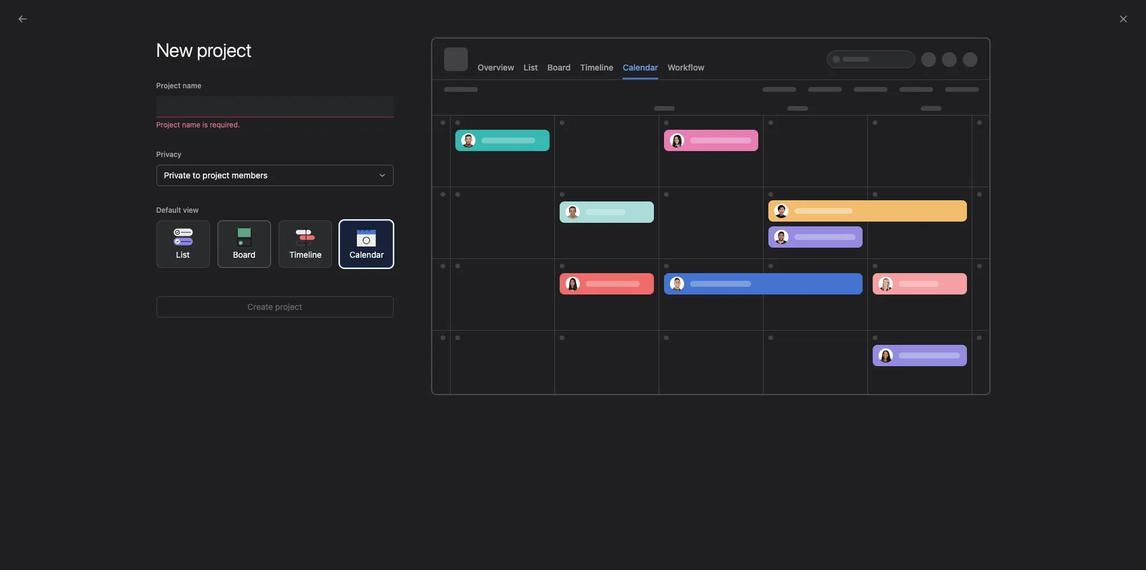 Task type: vqa. For each thing, say whether or not it's contained in the screenshot.
Project name's name
yes



Task type: locate. For each thing, give the bounding box(es) containing it.
project name is required.
[[156, 120, 240, 129]]

bk
[[650, 375, 660, 384]]

project up privacy at the left of the page
[[156, 120, 180, 129]]

0 horizontal spatial board
[[233, 250, 256, 260]]

privacy
[[156, 150, 182, 159]]

close image
[[1120, 14, 1129, 24]]

1 vertical spatial board
[[233, 250, 256, 260]]

private to project members
[[164, 170, 268, 180]]

project
[[156, 81, 181, 90], [156, 120, 180, 129]]

create project
[[248, 302, 302, 312]]

plan
[[513, 373, 530, 383]]

projects
[[373, 298, 416, 312]]

board
[[548, 62, 571, 72], [233, 250, 256, 260]]

name down the overview link
[[183, 81, 202, 90]]

•
[[798, 253, 802, 262]]

default
[[156, 206, 181, 215]]

100000
[[738, 220, 769, 230]]

project right to
[[203, 170, 230, 180]]

1 vertical spatial timeline
[[290, 250, 322, 260]]

1 horizontal spatial board
[[548, 62, 571, 72]]

default view
[[156, 206, 199, 215]]

project
[[203, 170, 230, 180], [275, 302, 302, 312], [435, 338, 462, 348], [483, 373, 511, 383]]

0 vertical spatial calendar
[[623, 62, 659, 72]]

1 vertical spatial list
[[176, 250, 190, 260]]

cross-
[[415, 373, 442, 383]]

add to starred image
[[240, 39, 249, 48]]

name for project name is required.
[[182, 120, 201, 129]]

name inside alert
[[182, 120, 201, 129]]

0 horizontal spatial calendar
[[350, 250, 384, 260]]

required.
[[210, 120, 240, 129]]

members (12)
[[373, 97, 447, 111]]

0 vertical spatial project
[[156, 81, 181, 90]]

calendar left workflow
[[623, 62, 659, 72]]

1 horizontal spatial timeline
[[581, 62, 614, 72]]

name
[[183, 81, 202, 90], [182, 120, 201, 129]]

project down the overview link
[[156, 81, 181, 90]]

messages link
[[208, 56, 247, 72]]

project for project name
[[156, 81, 181, 90]]

view
[[183, 206, 199, 215]]

project inside alert
[[156, 120, 180, 129]]

(0%)
[[779, 253, 796, 262]]

0 vertical spatial timeline
[[581, 62, 614, 72]]

1 horizontal spatial calendar
[[623, 62, 659, 72]]

0 vertical spatial name
[[183, 81, 202, 90]]

1 horizontal spatial list
[[524, 62, 538, 72]]

0 horizontal spatial overview
[[157, 56, 193, 66]]

1 project from the top
[[156, 81, 181, 90]]

calendar
[[623, 62, 659, 72], [350, 250, 384, 260]]

1 vertical spatial project
[[156, 120, 180, 129]]

name left is
[[182, 120, 201, 129]]

timeline
[[581, 62, 614, 72], [290, 250, 322, 260]]

project right create
[[275, 302, 302, 312]]

list
[[524, 62, 538, 72], [176, 250, 190, 260]]

ts
[[896, 253, 905, 262]]

add goal image
[[895, 186, 904, 196]]

overview
[[157, 56, 193, 66], [478, 62, 515, 72]]

2 project from the top
[[156, 120, 180, 129]]

list box
[[433, 5, 718, 24]]

hide sidebar image
[[15, 9, 25, 19]]

0 horizontal spatial list
[[176, 250, 190, 260]]

project name
[[156, 81, 202, 90]]

create project button
[[156, 297, 394, 318]]

Project name is required. text field
[[156, 96, 394, 117]]

1 vertical spatial name
[[182, 120, 201, 129]]

calendar up 'projects'
[[350, 250, 384, 260]]

no
[[745, 253, 755, 262]]



Task type: describe. For each thing, give the bounding box(es) containing it.
private
[[164, 170, 191, 180]]

project right "new"
[[435, 338, 462, 348]]

project inside button
[[275, 302, 302, 312]]

project for project name is required.
[[156, 120, 180, 129]]

status
[[757, 253, 777, 262]]

goals
[[738, 184, 768, 198]]

1 horizontal spatial overview
[[478, 62, 515, 72]]

workflow
[[668, 62, 705, 72]]

overview link
[[157, 56, 193, 72]]

no status (0%)
[[745, 253, 796, 262]]

messages
[[208, 56, 247, 66]]

project left plan
[[483, 373, 511, 383]]

project inside dropdown button
[[203, 170, 230, 180]]

create
[[248, 302, 273, 312]]

new project
[[415, 338, 462, 348]]

private to project members button
[[156, 165, 394, 186]]

project name is required. alert
[[156, 120, 394, 131]]

0 vertical spatial board
[[548, 62, 571, 72]]

0 vertical spatial list
[[524, 62, 538, 72]]

1 vertical spatial calendar
[[350, 250, 384, 260]]

name for project name
[[183, 81, 202, 90]]

to
[[193, 170, 201, 180]]

new project
[[156, 39, 252, 61]]

members
[[232, 170, 268, 180]]

cross-functional project plan
[[415, 373, 530, 383]]

functional
[[442, 373, 481, 383]]

is
[[203, 120, 208, 129]]

go back image
[[18, 14, 27, 24]]

new
[[415, 338, 432, 348]]

this is a preview of your project image
[[432, 38, 991, 395]]

0 horizontal spatial timeline
[[290, 250, 322, 260]]

my workspace
[[157, 36, 234, 50]]



